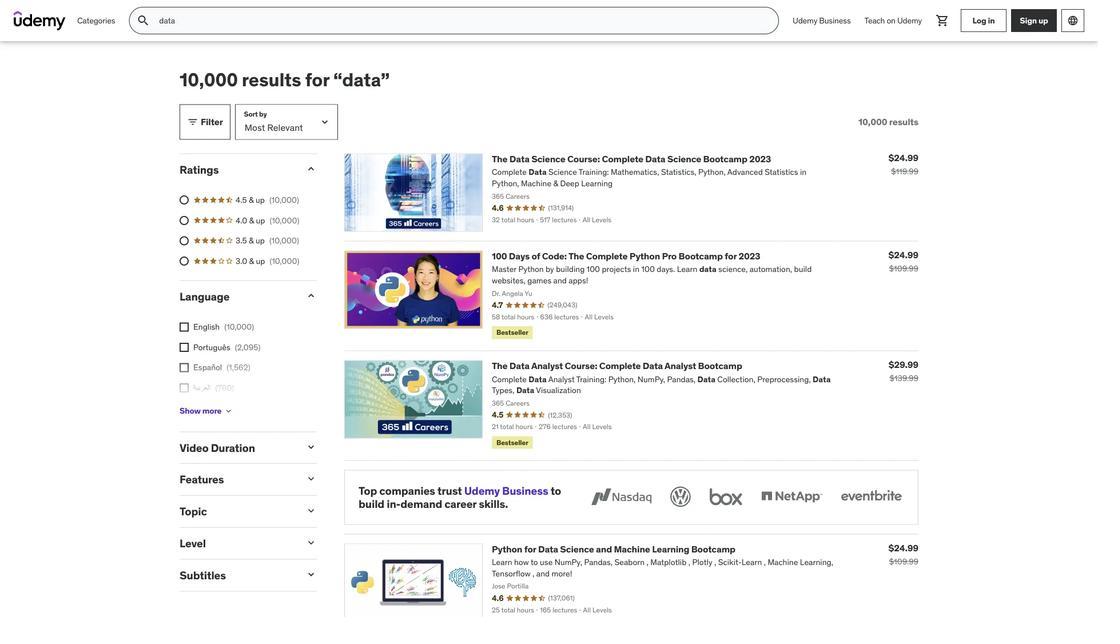 Task type: describe. For each thing, give the bounding box(es) containing it.
demand
[[401, 498, 442, 511]]

python for data science and machine learning bootcamp
[[492, 544, 736, 556]]

udemy business
[[793, 15, 851, 26]]

3.5 & up (10,000)
[[236, 236, 299, 246]]

subtitles button
[[180, 569, 296, 583]]

$24.99 $109.99 for python for data science and machine learning bootcamp
[[889, 543, 919, 567]]

up for 3.5 & up (10,000)
[[256, 236, 265, 246]]

100 days of code: the complete python pro bootcamp for 2023
[[492, 250, 761, 262]]

1 vertical spatial complete
[[586, 250, 628, 262]]

(1,562)
[[227, 363, 251, 373]]

3.0
[[236, 256, 247, 266]]

the for analyst
[[492, 360, 508, 372]]

categories
[[77, 15, 115, 26]]

features
[[180, 473, 224, 487]]

sign up link
[[1012, 9, 1057, 32]]

in-
[[387, 498, 401, 511]]

small image inside filter button
[[187, 116, 199, 128]]

results for 10,000 results for "data"
[[242, 68, 301, 91]]

categories button
[[70, 7, 122, 34]]

shopping cart with 0 items image
[[936, 14, 950, 27]]

the data analyst course: complete data analyst bootcamp link
[[492, 360, 743, 372]]

up right sign
[[1039, 15, 1049, 26]]

the data analyst course: complete data analyst bootcamp
[[492, 360, 743, 372]]

up for 4.0 & up (10,000)
[[256, 215, 265, 226]]

(760)
[[215, 383, 234, 393]]

türkçe
[[193, 404, 217, 414]]

& for 3.5
[[249, 236, 254, 246]]

teach on udemy
[[865, 15, 922, 26]]

log in
[[973, 15, 995, 26]]

of
[[532, 250, 540, 262]]

4.0 & up (10,000)
[[236, 215, 299, 226]]

teach
[[865, 15, 885, 26]]

up for 3.0 & up (10,000)
[[256, 256, 265, 266]]

more
[[202, 406, 222, 417]]

xsmall image for العربية
[[180, 384, 189, 393]]

xsmall image inside show more button
[[224, 407, 233, 416]]

español
[[193, 363, 222, 373]]

course: for analyst
[[565, 360, 598, 372]]

up for 4.5 & up (10,000)
[[256, 195, 265, 205]]

video
[[180, 441, 209, 455]]

100
[[492, 250, 507, 262]]

(2,095)
[[235, 342, 261, 353]]

10,000 results for "data"
[[180, 68, 390, 91]]

topic
[[180, 505, 207, 519]]

log in link
[[961, 9, 1007, 32]]

1 horizontal spatial udemy
[[793, 15, 818, 26]]

small image for video duration
[[306, 442, 317, 453]]

100 days of code: the complete python pro bootcamp for 2023 link
[[492, 250, 761, 262]]

3.5
[[236, 236, 247, 246]]

3 $24.99 from the top
[[889, 543, 919, 555]]

eventbrite image
[[839, 485, 905, 510]]

filter
[[201, 116, 223, 128]]

show more button
[[180, 400, 233, 423]]

python for data science and machine learning bootcamp link
[[492, 544, 736, 556]]

3.0 & up (10,000)
[[236, 256, 299, 266]]

teach on udemy link
[[858, 7, 929, 34]]

$109.99 for 100 days of code: the complete python pro bootcamp for 2023
[[890, 263, 919, 274]]

(10,000) up (2,095)
[[224, 322, 254, 332]]

box image
[[707, 485, 746, 510]]

language button
[[180, 290, 296, 304]]

volkswagen image
[[668, 485, 694, 510]]

"data"
[[334, 68, 390, 91]]

companies
[[379, 485, 435, 498]]

ratings
[[180, 163, 219, 176]]

1 analyst from the left
[[532, 360, 563, 372]]

(10,000) for 3.5 & up (10,000)
[[269, 236, 299, 246]]

to build in-demand career skills.
[[359, 485, 561, 511]]

complete for science
[[602, 153, 644, 165]]

features button
[[180, 473, 296, 487]]

xsmall image for português
[[180, 343, 189, 352]]

language
[[180, 290, 230, 304]]

small image for topic
[[306, 506, 317, 517]]

subtitles
[[180, 569, 226, 583]]

filter button
[[180, 104, 231, 140]]

4.5 & up (10,000)
[[236, 195, 299, 205]]

in
[[988, 15, 995, 26]]

español (1,562)
[[193, 363, 251, 373]]

2 analyst from the left
[[665, 360, 696, 372]]

0 horizontal spatial for
[[305, 68, 330, 91]]

العربية
[[193, 383, 211, 393]]

sign up
[[1020, 15, 1049, 26]]

english
[[193, 322, 220, 332]]

the for science
[[492, 153, 508, 165]]

العربية (760)
[[193, 383, 234, 393]]

topic button
[[180, 505, 296, 519]]



Task type: locate. For each thing, give the bounding box(es) containing it.
$24.99 for 2023
[[889, 152, 919, 164]]

course:
[[568, 153, 600, 165], [565, 360, 598, 372]]

0 vertical spatial results
[[242, 68, 301, 91]]

$109.99
[[890, 263, 919, 274], [890, 557, 919, 567]]

submit search image
[[136, 14, 150, 27]]

1 small image from the top
[[306, 538, 317, 549]]

udemy business link left teach
[[786, 7, 858, 34]]

português
[[193, 342, 230, 353]]

complete for analyst
[[600, 360, 641, 372]]

up right 3.5
[[256, 236, 265, 246]]

1 horizontal spatial analyst
[[665, 360, 696, 372]]

xsmall image down xsmall icon
[[180, 343, 189, 352]]

2 vertical spatial the
[[492, 360, 508, 372]]

0 vertical spatial business
[[820, 15, 851, 26]]

bootcamp for science
[[704, 153, 748, 165]]

2023
[[750, 153, 772, 165], [739, 250, 761, 262]]

udemy
[[793, 15, 818, 26], [898, 15, 922, 26], [464, 485, 500, 498]]

results
[[242, 68, 301, 91], [890, 116, 919, 128]]

0 vertical spatial $109.99
[[890, 263, 919, 274]]

up right 4.5
[[256, 195, 265, 205]]

2 $24.99 from the top
[[889, 249, 919, 261]]

nasdaq image
[[589, 485, 655, 510]]

bootcamp for learning
[[692, 544, 736, 556]]

0 vertical spatial course:
[[568, 153, 600, 165]]

and
[[596, 544, 612, 556]]

days
[[509, 250, 530, 262]]

career
[[445, 498, 477, 511]]

0 vertical spatial udemy business link
[[786, 7, 858, 34]]

udemy image
[[14, 11, 66, 30]]

trust
[[438, 485, 462, 498]]

1 vertical spatial for
[[725, 250, 737, 262]]

$29.99 $139.99
[[889, 359, 919, 384]]

1 $24.99 $109.99 from the top
[[889, 249, 919, 274]]

xsmall image left 'العربية'
[[180, 384, 189, 393]]

log
[[973, 15, 987, 26]]

for
[[305, 68, 330, 91], [725, 250, 737, 262], [525, 544, 536, 556]]

video duration button
[[180, 441, 296, 455]]

$24.99 for bootcamp
[[889, 249, 919, 261]]

results for 10,000 results
[[890, 116, 919, 128]]

level button
[[180, 537, 296, 551]]

build
[[359, 498, 385, 511]]

0 horizontal spatial udemy business link
[[464, 485, 549, 498]]

4 & from the top
[[249, 256, 254, 266]]

$119.99
[[892, 166, 919, 176]]

10,000 results
[[859, 116, 919, 128]]

4.5
[[236, 195, 247, 205]]

python left pro
[[630, 250, 660, 262]]

ratings button
[[180, 163, 296, 176]]

bootcamp
[[704, 153, 748, 165], [679, 250, 723, 262], [698, 360, 743, 372], [692, 544, 736, 556]]

& right 4.5
[[249, 195, 254, 205]]

pro
[[662, 250, 677, 262]]

10,000 for 10,000 results for "data"
[[180, 68, 238, 91]]

português (2,095)
[[193, 342, 261, 353]]

on
[[887, 15, 896, 26]]

bootcamp for analyst
[[698, 360, 743, 372]]

small image for subtitles
[[306, 570, 317, 581]]

1 horizontal spatial python
[[630, 250, 660, 262]]

1 vertical spatial 10,000
[[859, 116, 888, 128]]

(10,000) down the 4.5 & up (10,000)
[[270, 215, 299, 226]]

0 horizontal spatial python
[[492, 544, 523, 556]]

& right 3.0
[[249, 256, 254, 266]]

analyst
[[532, 360, 563, 372], [665, 360, 696, 372]]

0 vertical spatial for
[[305, 68, 330, 91]]

& right 3.5
[[249, 236, 254, 246]]

small image for features
[[306, 474, 317, 485]]

1 vertical spatial $24.99 $109.99
[[889, 543, 919, 567]]

up right 3.0
[[256, 256, 265, 266]]

$29.99
[[889, 359, 919, 371]]

udemy business link
[[786, 7, 858, 34], [464, 485, 549, 498]]

english (10,000)
[[193, 322, 254, 332]]

small image for language
[[306, 290, 317, 302]]

1 vertical spatial small image
[[306, 570, 317, 581]]

(10,000) up 4.0 & up (10,000)
[[269, 195, 299, 205]]

complete
[[602, 153, 644, 165], [586, 250, 628, 262], [600, 360, 641, 372]]

1 $109.99 from the top
[[890, 263, 919, 274]]

1 horizontal spatial business
[[820, 15, 851, 26]]

10,000 for 10,000 results
[[859, 116, 888, 128]]

0 vertical spatial 2023
[[750, 153, 772, 165]]

1 horizontal spatial 10,000
[[859, 116, 888, 128]]

code:
[[542, 250, 567, 262]]

skills.
[[479, 498, 508, 511]]

xsmall image
[[180, 323, 189, 332]]

& right 4.0
[[249, 215, 254, 226]]

udemy inside "teach on udemy" link
[[898, 15, 922, 26]]

$24.99
[[889, 152, 919, 164], [889, 249, 919, 261], [889, 543, 919, 555]]

python down "skills." on the left of page
[[492, 544, 523, 556]]

xsmall image right more
[[224, 407, 233, 416]]

duration
[[211, 441, 255, 455]]

0 horizontal spatial 10,000
[[180, 68, 238, 91]]

& for 3.0
[[249, 256, 254, 266]]

& for 4.0
[[249, 215, 254, 226]]

0 vertical spatial small image
[[306, 538, 317, 549]]

1 vertical spatial $24.99
[[889, 249, 919, 261]]

1 horizontal spatial for
[[525, 544, 536, 556]]

course: for science
[[568, 153, 600, 165]]

video duration
[[180, 441, 255, 455]]

small image
[[306, 538, 317, 549], [306, 570, 317, 581]]

data
[[510, 153, 530, 165], [646, 153, 666, 165], [510, 360, 530, 372], [643, 360, 663, 372], [538, 544, 558, 556]]

udemy business link left to
[[464, 485, 549, 498]]

small image for ratings
[[306, 163, 317, 175]]

1 $24.99 from the top
[[889, 152, 919, 164]]

10,000
[[180, 68, 238, 91], [859, 116, 888, 128]]

(10,000) for 4.0 & up (10,000)
[[270, 215, 299, 226]]

1 & from the top
[[249, 195, 254, 205]]

the
[[492, 153, 508, 165], [569, 250, 584, 262], [492, 360, 508, 372]]

(10,000) down 3.5 & up (10,000)
[[270, 256, 299, 266]]

to
[[551, 485, 561, 498]]

sign
[[1020, 15, 1037, 26]]

choose a language image
[[1068, 15, 1079, 26]]

xsmall image
[[180, 343, 189, 352], [180, 364, 189, 373], [180, 384, 189, 393], [224, 407, 233, 416]]

10,000 results status
[[859, 116, 919, 128]]

2 horizontal spatial for
[[725, 250, 737, 262]]

(10,000) for 3.0 & up (10,000)
[[270, 256, 299, 266]]

0 vertical spatial $24.99
[[889, 152, 919, 164]]

&
[[249, 195, 254, 205], [249, 215, 254, 226], [249, 236, 254, 246], [249, 256, 254, 266]]

1 vertical spatial results
[[890, 116, 919, 128]]

the data science course: complete data science bootcamp 2023 link
[[492, 153, 772, 165]]

1 horizontal spatial results
[[890, 116, 919, 128]]

xsmall image for español
[[180, 364, 189, 373]]

business left to
[[502, 485, 549, 498]]

0 vertical spatial $24.99 $109.99
[[889, 249, 919, 274]]

2 vertical spatial complete
[[600, 360, 641, 372]]

2 small image from the top
[[306, 570, 317, 581]]

(10,000) for 4.5 & up (10,000)
[[269, 195, 299, 205]]

0 vertical spatial 10,000
[[180, 68, 238, 91]]

learning
[[652, 544, 690, 556]]

show more
[[180, 406, 222, 417]]

netapp image
[[759, 485, 825, 510]]

1 vertical spatial the
[[569, 250, 584, 262]]

business
[[820, 15, 851, 26], [502, 485, 549, 498]]

2 $109.99 from the top
[[890, 557, 919, 567]]

top companies trust udemy business
[[359, 485, 549, 498]]

(10,000) down 4.0 & up (10,000)
[[269, 236, 299, 246]]

1 vertical spatial business
[[502, 485, 549, 498]]

1 vertical spatial python
[[492, 544, 523, 556]]

small image for level
[[306, 538, 317, 549]]

small image
[[187, 116, 199, 128], [306, 163, 317, 175], [306, 290, 317, 302], [306, 442, 317, 453], [306, 474, 317, 485], [306, 506, 317, 517]]

2 $24.99 $109.99 from the top
[[889, 543, 919, 567]]

$139.99
[[890, 373, 919, 384]]

0 horizontal spatial business
[[502, 485, 549, 498]]

1 vertical spatial course:
[[565, 360, 598, 372]]

machine
[[614, 544, 650, 556]]

0 vertical spatial the
[[492, 153, 508, 165]]

1 vertical spatial udemy business link
[[464, 485, 549, 498]]

$24.99 $109.99 for 100 days of code: the complete python pro bootcamp for 2023
[[889, 249, 919, 274]]

4.0
[[236, 215, 247, 226]]

3 & from the top
[[249, 236, 254, 246]]

top
[[359, 485, 377, 498]]

level
[[180, 537, 206, 551]]

2 vertical spatial for
[[525, 544, 536, 556]]

xsmall image left español
[[180, 364, 189, 373]]

0 horizontal spatial results
[[242, 68, 301, 91]]

0 horizontal spatial analyst
[[532, 360, 563, 372]]

the data science course: complete data science bootcamp 2023
[[492, 153, 772, 165]]

2 horizontal spatial udemy
[[898, 15, 922, 26]]

python
[[630, 250, 660, 262], [492, 544, 523, 556]]

$109.99 for python for data science and machine learning bootcamp
[[890, 557, 919, 567]]

science
[[532, 153, 566, 165], [668, 153, 702, 165], [560, 544, 594, 556]]

1 vertical spatial $109.99
[[890, 557, 919, 567]]

0 vertical spatial python
[[630, 250, 660, 262]]

$24.99 $119.99
[[889, 152, 919, 176]]

& for 4.5
[[249, 195, 254, 205]]

show
[[180, 406, 201, 417]]

Search for anything text field
[[157, 11, 765, 30]]

up right 4.0
[[256, 215, 265, 226]]

0 horizontal spatial udemy
[[464, 485, 500, 498]]

1 horizontal spatial udemy business link
[[786, 7, 858, 34]]

2 & from the top
[[249, 215, 254, 226]]

0 vertical spatial complete
[[602, 153, 644, 165]]

1 vertical spatial 2023
[[739, 250, 761, 262]]

business left teach
[[820, 15, 851, 26]]

$24.99 $109.99
[[889, 249, 919, 274], [889, 543, 919, 567]]

2 vertical spatial $24.99
[[889, 543, 919, 555]]



Task type: vqa. For each thing, say whether or not it's contained in the screenshot.
$24.99 corresponding to 2023
yes



